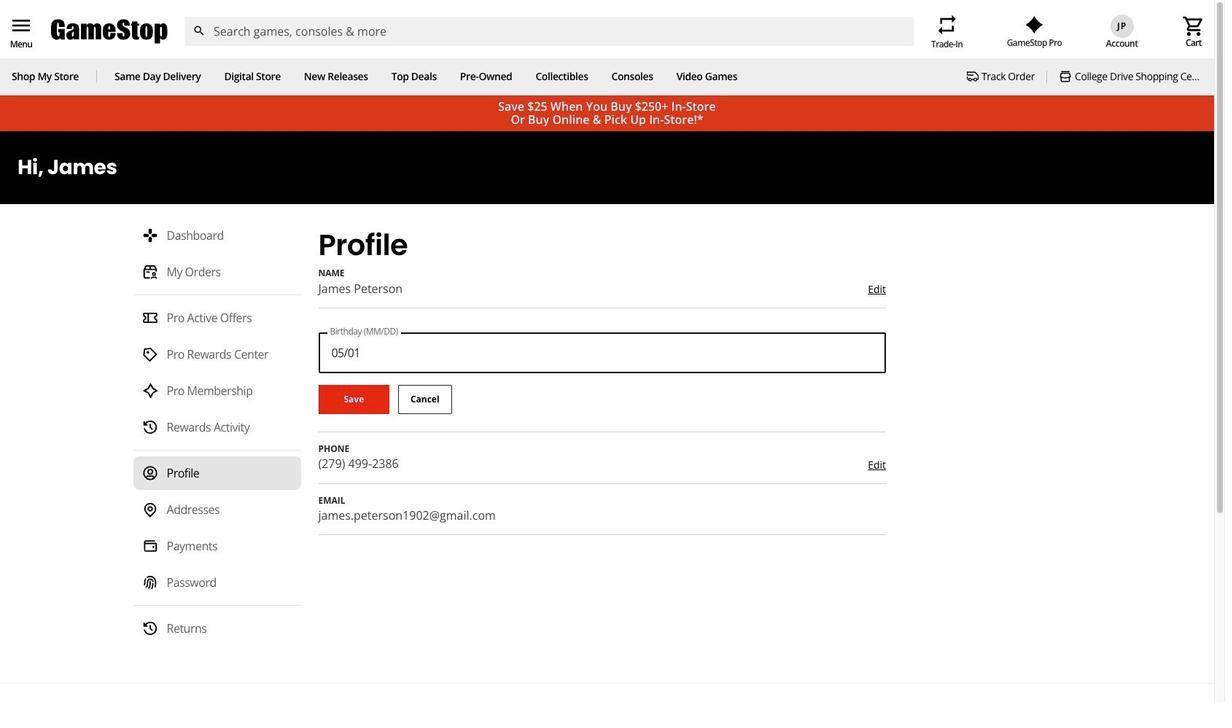 Task type: describe. For each thing, give the bounding box(es) containing it.
dashboard icon image
[[142, 228, 158, 244]]

pro membership icon image
[[142, 383, 158, 399]]

pro rewards center icon image
[[142, 347, 158, 363]]

pro active offers icon image
[[142, 310, 158, 326]]

payments icon image
[[142, 539, 158, 555]]

addresses icon image
[[142, 502, 158, 518]]



Task type: locate. For each thing, give the bounding box(es) containing it.
Search games, consoles & more search field
[[214, 17, 888, 46]]

None text field
[[318, 332, 887, 373]]

rewards activity icon image
[[142, 420, 158, 436]]

gamestop image
[[51, 17, 168, 45]]

None search field
[[185, 17, 914, 46]]

password icon image
[[142, 575, 158, 591]]

profile icon image
[[142, 466, 158, 482]]

returns icon image
[[142, 621, 158, 637]]

my orders icon image
[[142, 264, 158, 280]]

gamestop pro icon image
[[1026, 16, 1044, 34]]



